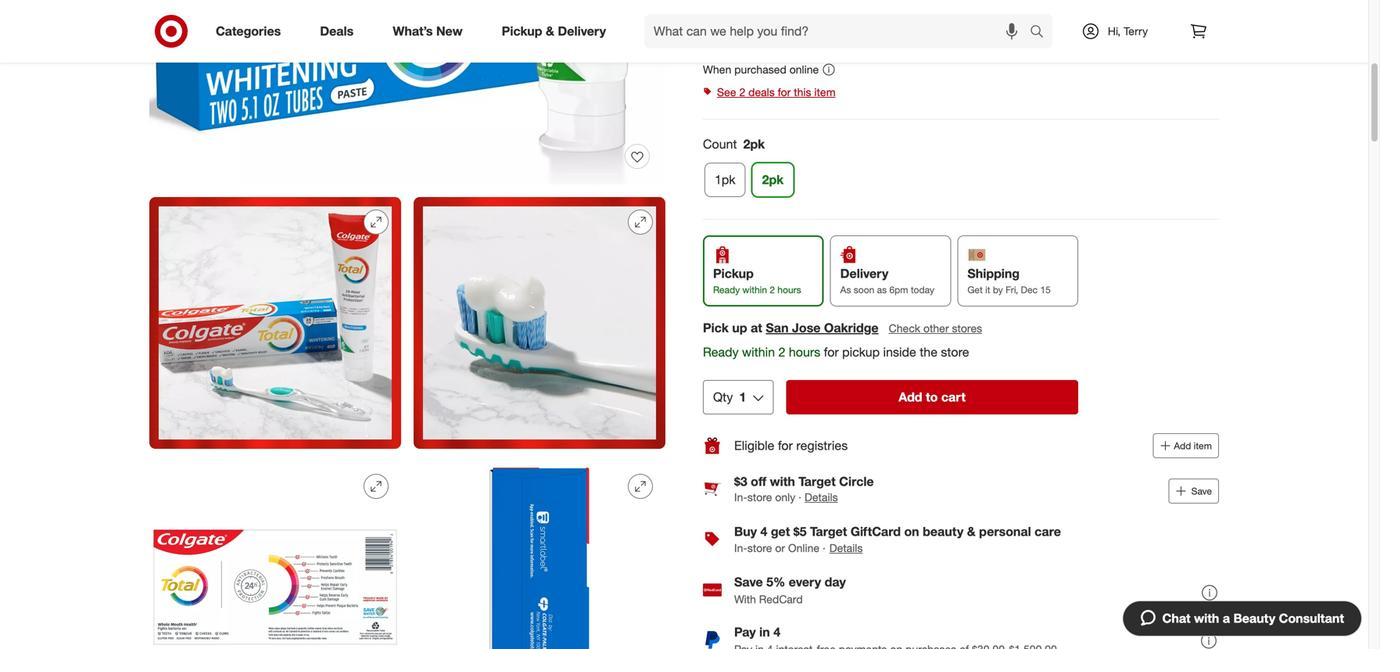 Task type: vqa. For each thing, say whether or not it's contained in the screenshot.
fewer
no



Task type: locate. For each thing, give the bounding box(es) containing it.
2 up san on the right of the page
[[770, 284, 775, 296]]

group
[[701, 135, 1219, 203]]

with left a
[[1194, 611, 1220, 626]]

1 vertical spatial 2
[[770, 284, 775, 296]]

1 vertical spatial details
[[830, 541, 863, 555]]

pickup inside the pickup ready within 2 hours
[[713, 266, 754, 281]]

1 horizontal spatial item
[[1194, 440, 1212, 452]]

1 vertical spatial for
[[824, 345, 839, 360]]

0 vertical spatial delivery
[[558, 24, 606, 39]]

inside
[[883, 345, 916, 360]]

add inside button
[[1174, 440, 1191, 452]]

target right $5
[[810, 524, 847, 539]]

store right the
[[941, 345, 969, 360]]

0 vertical spatial ∙
[[799, 490, 802, 504]]

as
[[840, 284, 851, 296]]

to
[[926, 389, 938, 405]]

check other stores
[[889, 322, 982, 335]]

add left to
[[899, 389, 922, 405]]

0 horizontal spatial 4
[[761, 524, 768, 539]]

in- inside $3 off with target circle in-store only ∙ details
[[734, 490, 748, 504]]

eligible
[[734, 438, 775, 453]]

colgate total whitening toothpaste - mint - 5.1oz, 2 of 7 image
[[149, 197, 401, 449]]

pickup
[[502, 24, 542, 39], [713, 266, 754, 281]]

in- down '$3'
[[734, 490, 748, 504]]

save up with
[[734, 574, 763, 590]]

1 horizontal spatial with
[[1194, 611, 1220, 626]]

1 in- from the top
[[734, 490, 748, 504]]

4 left get
[[761, 524, 768, 539]]

online
[[790, 63, 819, 77]]

with
[[770, 474, 795, 489], [1194, 611, 1220, 626]]

0 vertical spatial details
[[805, 490, 838, 504]]

1 horizontal spatial delivery
[[840, 266, 889, 281]]

1 vertical spatial ∙
[[823, 541, 826, 555]]

2pk right 1pk
[[762, 172, 784, 187]]

in
[[759, 625, 770, 640]]

0 horizontal spatial save
[[734, 574, 763, 590]]

see
[[717, 85, 736, 99]]

item up save button
[[1194, 440, 1212, 452]]

save for save
[[1192, 485, 1212, 497]]

count
[[703, 137, 737, 152]]

∙ right only
[[799, 490, 802, 504]]

chat
[[1163, 611, 1191, 626]]

soon
[[854, 284, 875, 296]]

add to cart button
[[786, 380, 1078, 414]]

target inside $3 off with target circle in-store only ∙ details
[[799, 474, 836, 489]]

search button
[[1023, 14, 1061, 52]]

1 vertical spatial with
[[1194, 611, 1220, 626]]

fri,
[[1006, 284, 1018, 296]]

0 vertical spatial 2
[[739, 85, 745, 99]]

2 right see
[[739, 85, 745, 99]]

0 horizontal spatial with
[[770, 474, 795, 489]]

details button right only
[[805, 490, 838, 505]]

for right eligible
[[778, 438, 793, 453]]

what's new link
[[379, 14, 482, 48]]

deals link
[[307, 14, 373, 48]]

for down san jose oakridge 'button'
[[824, 345, 839, 360]]

1 vertical spatial 4
[[774, 625, 781, 640]]

1 vertical spatial &
[[967, 524, 976, 539]]

qty 1
[[713, 389, 746, 405]]

&
[[546, 24, 554, 39], [967, 524, 976, 539]]

save down add item
[[1192, 485, 1212, 497]]

0 vertical spatial add
[[899, 389, 922, 405]]

item
[[814, 85, 836, 99], [1194, 440, 1212, 452]]

within up at
[[743, 284, 767, 296]]

buy 4 get $5 target giftcard on beauty & personal care in-store or online ∙ details
[[734, 524, 1061, 555]]

1 vertical spatial add
[[1174, 440, 1191, 452]]

details
[[805, 490, 838, 504], [830, 541, 863, 555]]

the
[[920, 345, 938, 360]]

2 inside the pickup ready within 2 hours
[[770, 284, 775, 296]]

colgate total whitening toothpaste - mint - 5.1oz, 1 of 7 image
[[149, 0, 666, 185]]

1 horizontal spatial ∙
[[823, 541, 826, 555]]

stores
[[952, 322, 982, 335]]

deals
[[749, 85, 775, 99]]

store
[[941, 345, 969, 360], [748, 490, 772, 504], [748, 541, 772, 555]]

1pk
[[715, 172, 736, 187]]

shipping get it by fri, dec 15
[[968, 266, 1051, 296]]

san jose oakridge button
[[766, 319, 879, 337]]

add for add to cart
[[899, 389, 922, 405]]

store left or
[[748, 541, 772, 555]]

0 horizontal spatial pickup
[[502, 24, 542, 39]]

pickup right new
[[502, 24, 542, 39]]

deals element
[[703, 465, 1219, 566]]

0 vertical spatial store
[[941, 345, 969, 360]]

ready down pick
[[703, 345, 739, 360]]

what's
[[393, 24, 433, 39]]

store down off
[[748, 490, 772, 504]]

as
[[877, 284, 887, 296]]

2 down san on the right of the page
[[779, 345, 786, 360]]

1017
[[777, 17, 801, 30]]

4 right in
[[774, 625, 781, 640]]

2pk right the count
[[743, 137, 765, 152]]

within
[[743, 284, 767, 296], [742, 345, 775, 360]]

hi,
[[1108, 24, 1121, 38]]

group containing count
[[701, 135, 1219, 203]]

0 horizontal spatial ∙
[[799, 490, 802, 504]]

0 vertical spatial hours
[[778, 284, 801, 296]]

deals
[[320, 24, 354, 39]]

1 within from the top
[[743, 284, 767, 296]]

4
[[761, 524, 768, 539], [774, 625, 781, 640]]

1 horizontal spatial &
[[967, 524, 976, 539]]

0 vertical spatial item
[[814, 85, 836, 99]]

only
[[775, 490, 796, 504]]

2pk
[[743, 137, 765, 152], [762, 172, 784, 187]]

4 inside buy 4 get $5 target giftcard on beauty & personal care in-store or online ∙ details
[[761, 524, 768, 539]]

1 vertical spatial item
[[1194, 440, 1212, 452]]

0 vertical spatial in-
[[734, 490, 748, 504]]

details button down giftcard
[[829, 540, 864, 557]]

categories link
[[203, 14, 300, 48]]

0 vertical spatial with
[[770, 474, 795, 489]]

pick up at san jose oakridge
[[703, 320, 879, 336]]

details right only
[[805, 490, 838, 504]]

/ounce
[[780, 43, 814, 57]]

online
[[788, 541, 820, 555]]

buy 4 get $5 target giftcard on beauty & personal care link
[[734, 524, 1061, 539]]

target inside buy 4 get $5 target giftcard on beauty & personal care in-store or online ∙ details
[[810, 524, 847, 539]]

terry
[[1124, 24, 1148, 38]]

1 horizontal spatial add
[[1174, 440, 1191, 452]]

1 vertical spatial ready
[[703, 345, 739, 360]]

save inside save 5% every day with redcard
[[734, 574, 763, 590]]

1 vertical spatial details button
[[829, 540, 864, 557]]

pickup & delivery link
[[489, 14, 626, 48]]

in- down buy
[[734, 541, 748, 555]]

1 horizontal spatial 4
[[774, 625, 781, 640]]

with up only
[[770, 474, 795, 489]]

2 vertical spatial store
[[748, 541, 772, 555]]

save 5% every day with redcard
[[734, 574, 846, 606]]

add up save button
[[1174, 440, 1191, 452]]

with
[[734, 592, 756, 606]]

$5
[[794, 524, 807, 539]]

0 vertical spatial target
[[799, 474, 836, 489]]

0 horizontal spatial add
[[899, 389, 922, 405]]

target down registries
[[799, 474, 836, 489]]

within inside the pickup ready within 2 hours
[[743, 284, 767, 296]]

add inside "add to cart" button
[[899, 389, 922, 405]]

0 vertical spatial &
[[546, 24, 554, 39]]

for left the this
[[778, 85, 791, 99]]

colgate total whitening toothpaste - mint - 5.1oz, 4 of 7 image
[[149, 461, 401, 649]]

6pm
[[890, 284, 908, 296]]

hours down jose
[[789, 345, 821, 360]]

∙ right online
[[823, 541, 826, 555]]

hours up pick up at san jose oakridge
[[778, 284, 801, 296]]

0 vertical spatial save
[[1192, 485, 1212, 497]]

2pk link
[[752, 163, 794, 197]]

0 vertical spatial 2pk
[[743, 137, 765, 152]]

save
[[1192, 485, 1212, 497], [734, 574, 763, 590]]

0 vertical spatial ready
[[713, 284, 740, 296]]

1 horizontal spatial pickup
[[713, 266, 754, 281]]

item right the this
[[814, 85, 836, 99]]

pay
[[734, 625, 756, 640]]

0 vertical spatial within
[[743, 284, 767, 296]]

1 vertical spatial within
[[742, 345, 775, 360]]

0 vertical spatial details button
[[805, 490, 838, 505]]

details button
[[805, 490, 838, 505], [829, 540, 864, 557]]

0 vertical spatial 4
[[761, 524, 768, 539]]

1 vertical spatial save
[[734, 574, 763, 590]]

beauty
[[923, 524, 964, 539]]

0 vertical spatial pickup
[[502, 24, 542, 39]]

hours inside the pickup ready within 2 hours
[[778, 284, 801, 296]]

1 vertical spatial hours
[[789, 345, 821, 360]]

2 in- from the top
[[734, 541, 748, 555]]

1 vertical spatial pickup
[[713, 266, 754, 281]]

15
[[1040, 284, 1051, 296]]

ready up pick
[[713, 284, 740, 296]]

1 vertical spatial in-
[[734, 541, 748, 555]]

target
[[799, 474, 836, 489], [810, 524, 847, 539]]

0 horizontal spatial delivery
[[558, 24, 606, 39]]

details down giftcard
[[830, 541, 863, 555]]

delivery
[[558, 24, 606, 39], [840, 266, 889, 281]]

1 horizontal spatial 2
[[770, 284, 775, 296]]

1 vertical spatial delivery
[[840, 266, 889, 281]]

pickup up 'up'
[[713, 266, 754, 281]]

2 vertical spatial for
[[778, 438, 793, 453]]

∙ inside buy 4 get $5 target giftcard on beauty & personal care in-store or online ∙ details
[[823, 541, 826, 555]]

0 horizontal spatial item
[[814, 85, 836, 99]]

1 vertical spatial store
[[748, 490, 772, 504]]

1 horizontal spatial save
[[1192, 485, 1212, 497]]

2 horizontal spatial 2
[[779, 345, 786, 360]]

1 vertical spatial target
[[810, 524, 847, 539]]

within down at
[[742, 345, 775, 360]]

save inside button
[[1192, 485, 1212, 497]]

get
[[771, 524, 790, 539]]

for
[[778, 85, 791, 99], [824, 345, 839, 360], [778, 438, 793, 453]]

when purchased online
[[703, 63, 819, 77]]



Task type: describe. For each thing, give the bounding box(es) containing it.
5%
[[766, 574, 785, 590]]

categories
[[216, 24, 281, 39]]

on
[[904, 524, 919, 539]]

colgate total whitening toothpaste - mint - 5.1oz, 5 of 7 image
[[414, 461, 666, 649]]

colgate total whitening toothpaste - mint - 5.1oz, 3 of 7 image
[[414, 197, 666, 449]]

qty
[[713, 389, 733, 405]]

pickup for ready
[[713, 266, 754, 281]]

delivery inside delivery as soon as 6pm today
[[840, 266, 889, 281]]

day
[[825, 574, 846, 590]]

purchased
[[735, 63, 787, 77]]

see 2 deals for this item link
[[703, 81, 1219, 103]]

details inside buy 4 get $5 target giftcard on beauty & personal care in-store or online ∙ details
[[830, 541, 863, 555]]

∙ inside $3 off with target circle in-store only ∙ details
[[799, 490, 802, 504]]

care
[[1035, 524, 1061, 539]]

count 2pk
[[703, 137, 765, 152]]

1pk link
[[705, 163, 746, 197]]

check
[[889, 322, 921, 335]]

pickup ready within 2 hours
[[713, 266, 801, 296]]

beauty
[[1234, 611, 1276, 626]]

in- inside buy 4 get $5 target giftcard on beauty & personal care in-store or online ∙ details
[[734, 541, 748, 555]]

with inside 'button'
[[1194, 611, 1220, 626]]

)
[[814, 43, 817, 57]]

add to cart
[[899, 389, 966, 405]]

add item button
[[1153, 433, 1219, 458]]

giftcard
[[851, 524, 901, 539]]

up
[[732, 320, 747, 336]]

circle
[[839, 474, 874, 489]]

when
[[703, 63, 731, 77]]

2 within from the top
[[742, 345, 775, 360]]

& inside buy 4 get $5 target giftcard on beauty & personal care in-store or online ∙ details
[[967, 524, 976, 539]]

pickup
[[842, 345, 880, 360]]

0 vertical spatial for
[[778, 85, 791, 99]]

$7.99
[[703, 36, 747, 58]]

registries
[[796, 438, 848, 453]]

today
[[911, 284, 935, 296]]

store inside $3 off with target circle in-store only ∙ details
[[748, 490, 772, 504]]

item inside the add item button
[[1194, 440, 1212, 452]]

2 vertical spatial 2
[[779, 345, 786, 360]]

1017 link
[[703, 16, 817, 34]]

dec
[[1021, 284, 1038, 296]]

this
[[794, 85, 811, 99]]

cart
[[941, 389, 966, 405]]

new
[[436, 24, 463, 39]]

eligible for registries
[[734, 438, 848, 453]]

save for save 5% every day with redcard
[[734, 574, 763, 590]]

1 vertical spatial 2pk
[[762, 172, 784, 187]]

$0.78
[[753, 43, 780, 57]]

0 horizontal spatial &
[[546, 24, 554, 39]]

(
[[750, 43, 753, 57]]

chat with a beauty consultant button
[[1123, 601, 1362, 637]]

pickup for &
[[502, 24, 542, 39]]

it
[[985, 284, 991, 296]]

1
[[739, 389, 746, 405]]

with inside $3 off with target circle in-store only ∙ details
[[770, 474, 795, 489]]

0 horizontal spatial 2
[[739, 85, 745, 99]]

every
[[789, 574, 821, 590]]

ready within 2 hours for pickup inside the store
[[703, 345, 969, 360]]

search
[[1023, 25, 1061, 40]]

ready inside the pickup ready within 2 hours
[[713, 284, 740, 296]]

pay in 4
[[734, 625, 781, 640]]

buy
[[734, 524, 757, 539]]

jose
[[792, 320, 821, 336]]

item inside see 2 deals for this item link
[[814, 85, 836, 99]]

consultant
[[1279, 611, 1344, 626]]

add for add item
[[1174, 440, 1191, 452]]

redcard
[[759, 592, 803, 606]]

check other stores button
[[888, 320, 983, 337]]

san
[[766, 320, 789, 336]]

pick
[[703, 320, 729, 336]]

off
[[751, 474, 767, 489]]

at
[[751, 320, 762, 336]]

add item
[[1174, 440, 1212, 452]]

delivery as soon as 6pm today
[[840, 266, 935, 296]]

see 2 deals for this item
[[717, 85, 836, 99]]

by
[[993, 284, 1003, 296]]

get
[[968, 284, 983, 296]]

store inside buy 4 get $5 target giftcard on beauty & personal care in-store or online ∙ details
[[748, 541, 772, 555]]

chat with a beauty consultant
[[1163, 611, 1344, 626]]

$3 off with target circle in-store only ∙ details
[[734, 474, 874, 504]]

personal
[[979, 524, 1031, 539]]

other
[[924, 322, 949, 335]]

pickup & delivery
[[502, 24, 606, 39]]

oakridge
[[824, 320, 879, 336]]

or
[[775, 541, 785, 555]]

$7.99 ( $0.78 /ounce )
[[703, 36, 817, 58]]

save button
[[1169, 479, 1219, 504]]

details inside $3 off with target circle in-store only ∙ details
[[805, 490, 838, 504]]

what's new
[[393, 24, 463, 39]]

What can we help you find? suggestions appear below search field
[[644, 14, 1034, 48]]



